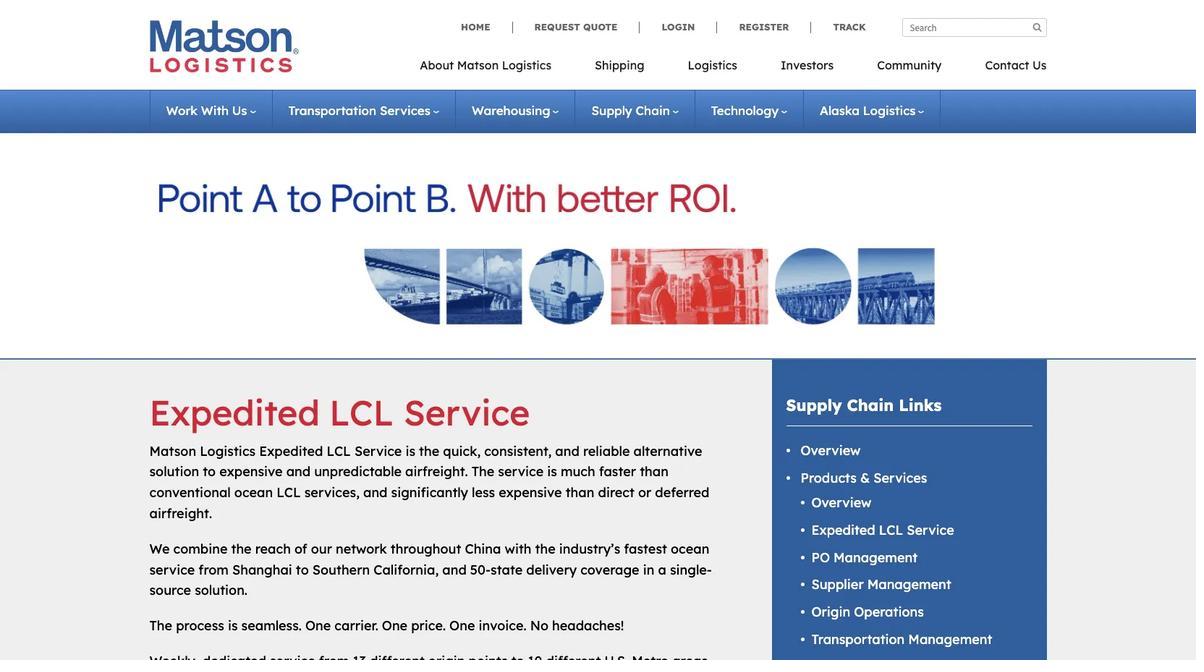 Task type: vqa. For each thing, say whether or not it's contained in the screenshot.
One
yes



Task type: locate. For each thing, give the bounding box(es) containing it.
0 vertical spatial expedited lcl service
[[150, 391, 530, 434]]

transportation inside supply chain links section
[[812, 631, 905, 648]]

supply inside section
[[787, 395, 842, 416]]

overview link up products at right bottom
[[801, 443, 861, 459]]

1 horizontal spatial ocean
[[671, 541, 710, 557]]

0 vertical spatial chain
[[636, 103, 670, 118]]

1 horizontal spatial the
[[419, 443, 440, 459]]

request
[[535, 21, 580, 33]]

0 vertical spatial the
[[472, 464, 495, 480]]

2 one from the left
[[382, 618, 408, 634]]

products & services
[[801, 470, 928, 487]]

one left price.
[[382, 618, 408, 634]]

1 horizontal spatial chain
[[847, 395, 894, 416]]

0 horizontal spatial to
[[203, 464, 216, 480]]

0 vertical spatial service
[[498, 464, 544, 480]]

the left quick,
[[419, 443, 440, 459]]

transportation management
[[812, 631, 993, 648]]

0 horizontal spatial us
[[232, 103, 247, 118]]

services down about at the left
[[380, 103, 431, 118]]

investors
[[781, 58, 834, 72]]

to down of
[[296, 562, 309, 578]]

2 horizontal spatial is
[[547, 464, 557, 480]]

login
[[662, 21, 695, 33]]

or
[[638, 484, 652, 501]]

0 vertical spatial to
[[203, 464, 216, 480]]

0 vertical spatial expedited
[[150, 391, 320, 434]]

in
[[643, 562, 655, 578]]

about
[[420, 58, 454, 72]]

less
[[472, 484, 495, 501]]

one left carrier.
[[306, 618, 331, 634]]

1 horizontal spatial to
[[296, 562, 309, 578]]

0 vertical spatial matson
[[457, 58, 499, 72]]

0 vertical spatial management
[[834, 549, 918, 566]]

0 vertical spatial expensive
[[219, 464, 283, 480]]

2 vertical spatial management
[[909, 631, 993, 648]]

0 horizontal spatial service
[[355, 443, 402, 459]]

3 one from the left
[[450, 618, 475, 634]]

0 horizontal spatial transportation
[[289, 103, 377, 118]]

2 vertical spatial service
[[907, 522, 955, 538]]

supply chain links section
[[754, 360, 1065, 660]]

the down source
[[150, 618, 172, 634]]

expedited lcl service up unpredictable
[[150, 391, 530, 434]]

2 horizontal spatial one
[[450, 618, 475, 634]]

chain left links
[[847, 395, 894, 416]]

we combine the reach of our network throughout china with the industry's fastest ocean service from shanghai to southern california, and 50-state delivery coverage in a single- source solution.
[[150, 541, 712, 599]]

chain down the shipping link at the top
[[636, 103, 670, 118]]

0 vertical spatial supply
[[592, 103, 633, 118]]

seamless.
[[242, 618, 302, 634]]

0 horizontal spatial one
[[306, 618, 331, 634]]

contact us link
[[964, 54, 1047, 83]]

0 vertical spatial us
[[1033, 58, 1047, 72]]

1 horizontal spatial expedited lcl service
[[812, 522, 955, 538]]

supplier management link
[[812, 577, 952, 593]]

management for supplier management
[[868, 577, 952, 593]]

1 vertical spatial services
[[874, 470, 928, 487]]

overview link
[[801, 443, 861, 459], [812, 494, 872, 511]]

logistics down login
[[688, 58, 738, 72]]

0 vertical spatial service
[[404, 391, 530, 434]]

solution.
[[195, 582, 248, 599]]

alaska
[[820, 103, 860, 118]]

0 horizontal spatial expensive
[[219, 464, 283, 480]]

1 horizontal spatial us
[[1033, 58, 1047, 72]]

ocean up reach at the bottom left
[[234, 484, 273, 501]]

airfreight. up significantly
[[406, 464, 468, 480]]

0 horizontal spatial ocean
[[234, 484, 273, 501]]

supply
[[592, 103, 633, 118], [787, 395, 842, 416]]

0 vertical spatial ocean
[[234, 484, 273, 501]]

service down consistent,
[[498, 464, 544, 480]]

us inside top menu navigation
[[1033, 58, 1047, 72]]

0 vertical spatial airfreight.
[[406, 464, 468, 480]]

1 vertical spatial expedited lcl service
[[812, 522, 955, 538]]

services inside supply chain links section
[[874, 470, 928, 487]]

0 horizontal spatial airfreight.
[[150, 505, 212, 522]]

and up much
[[556, 443, 580, 459]]

0 horizontal spatial supply
[[592, 103, 633, 118]]

technology link
[[711, 103, 788, 118]]

transportation services
[[289, 103, 431, 118]]

shanghai
[[232, 562, 292, 578]]

with
[[201, 103, 229, 118]]

1 vertical spatial service
[[355, 443, 402, 459]]

from
[[199, 562, 229, 578]]

the up the delivery
[[535, 541, 556, 557]]

0 horizontal spatial than
[[566, 484, 595, 501]]

1 vertical spatial supply
[[787, 395, 842, 416]]

is up significantly
[[406, 443, 416, 459]]

1 vertical spatial than
[[566, 484, 595, 501]]

work
[[166, 103, 198, 118]]

0 horizontal spatial the
[[150, 618, 172, 634]]

1 horizontal spatial services
[[874, 470, 928, 487]]

supply chain links
[[787, 395, 942, 416]]

reach
[[255, 541, 291, 557]]

expedited lcl service inside supply chain links section
[[812, 522, 955, 538]]

chain
[[636, 103, 670, 118], [847, 395, 894, 416]]

us
[[1033, 58, 1047, 72], [232, 103, 247, 118]]

overview up products at right bottom
[[801, 443, 861, 459]]

single-
[[670, 562, 712, 578]]

warehousing link
[[472, 103, 559, 118]]

0 horizontal spatial matson
[[150, 443, 196, 459]]

home
[[461, 21, 491, 33]]

2 vertical spatial expedited
[[812, 522, 876, 538]]

shipping
[[595, 58, 645, 72]]

1 horizontal spatial one
[[382, 618, 408, 634]]

management up supplier management link
[[834, 549, 918, 566]]

the
[[419, 443, 440, 459], [231, 541, 252, 557], [535, 541, 556, 557]]

register link
[[717, 21, 811, 33]]

us right with
[[232, 103, 247, 118]]

1 vertical spatial us
[[232, 103, 247, 118]]

to
[[203, 464, 216, 480], [296, 562, 309, 578]]

overview down products at right bottom
[[812, 494, 872, 511]]

2 horizontal spatial service
[[907, 522, 955, 538]]

logistics up conventional
[[200, 443, 256, 459]]

deferred
[[655, 484, 710, 501]]

1 horizontal spatial transportation
[[812, 631, 905, 648]]

warehousing
[[472, 103, 551, 118]]

expedited lcl service up 'po management'
[[812, 522, 955, 538]]

0 vertical spatial transportation
[[289, 103, 377, 118]]

service up 'po management'
[[907, 522, 955, 538]]

transportation for transportation services
[[289, 103, 377, 118]]

about matson logistics link
[[420, 54, 573, 83]]

2 vertical spatial is
[[228, 618, 238, 634]]

1 horizontal spatial the
[[472, 464, 495, 480]]

0 horizontal spatial services
[[380, 103, 431, 118]]

alternative
[[634, 443, 703, 459]]

than down much
[[566, 484, 595, 501]]

1 horizontal spatial service
[[404, 391, 530, 434]]

matson up solution
[[150, 443, 196, 459]]

1 vertical spatial expedited
[[259, 443, 323, 459]]

1 horizontal spatial is
[[406, 443, 416, 459]]

overview link down products at right bottom
[[812, 494, 872, 511]]

logistics up warehousing link
[[502, 58, 552, 72]]

1 vertical spatial airfreight.
[[150, 505, 212, 522]]

airfreight. down conventional
[[150, 505, 212, 522]]

alaska logistics link
[[820, 103, 925, 118]]

1 vertical spatial chain
[[847, 395, 894, 416]]

Search search field
[[902, 18, 1047, 37]]

1 vertical spatial matson
[[150, 443, 196, 459]]

work with us link
[[166, 103, 256, 118]]

1 vertical spatial the
[[150, 618, 172, 634]]

management down operations
[[909, 631, 993, 648]]

the up shanghai
[[231, 541, 252, 557]]

logistics inside logistics link
[[688, 58, 738, 72]]

0 horizontal spatial service
[[150, 562, 195, 578]]

1 vertical spatial service
[[150, 562, 195, 578]]

1 vertical spatial transportation
[[812, 631, 905, 648]]

1 vertical spatial to
[[296, 562, 309, 578]]

1 horizontal spatial matson
[[457, 58, 499, 72]]

our
[[311, 541, 332, 557]]

management
[[834, 549, 918, 566], [868, 577, 952, 593], [909, 631, 993, 648]]

logistics
[[502, 58, 552, 72], [688, 58, 738, 72], [864, 103, 916, 118], [200, 443, 256, 459]]

1 horizontal spatial supply
[[787, 395, 842, 416]]

products
[[801, 470, 857, 487]]

and
[[556, 443, 580, 459], [286, 464, 311, 480], [363, 484, 388, 501], [443, 562, 467, 578]]

0 horizontal spatial chain
[[636, 103, 670, 118]]

ocean up single-
[[671, 541, 710, 557]]

None search field
[[902, 18, 1047, 37]]

chain inside section
[[847, 395, 894, 416]]

us right contact
[[1033, 58, 1047, 72]]

ocean inside matson logistics expedited lcl service is the quick, consistent, and reliable alternative solution to expensive and unpredictable airfreight. the service is much faster than conventional ocean lcl services, and significantly less expensive than direct or deferred airfreight.
[[234, 484, 273, 501]]

service up quick,
[[404, 391, 530, 434]]

contact
[[986, 58, 1030, 72]]

supply chain
[[592, 103, 670, 118]]

1 horizontal spatial service
[[498, 464, 544, 480]]

is left much
[[547, 464, 557, 480]]

expedited
[[150, 391, 320, 434], [259, 443, 323, 459], [812, 522, 876, 538]]

logistics link
[[666, 54, 759, 83]]

expensive down consistent,
[[499, 484, 562, 501]]

1 vertical spatial ocean
[[671, 541, 710, 557]]

services right &
[[874, 470, 928, 487]]

search image
[[1033, 22, 1042, 32]]

overview
[[801, 443, 861, 459], [812, 494, 872, 511]]

management up operations
[[868, 577, 952, 593]]

ocean
[[234, 484, 273, 501], [671, 541, 710, 557]]

airfreight.
[[406, 464, 468, 480], [150, 505, 212, 522]]

than up or at the bottom right of page
[[640, 464, 669, 480]]

0 vertical spatial than
[[640, 464, 669, 480]]

expedited lcl service
[[150, 391, 530, 434], [812, 522, 955, 538]]

1 vertical spatial expensive
[[499, 484, 562, 501]]

1 vertical spatial management
[[868, 577, 952, 593]]

and down unpredictable
[[363, 484, 388, 501]]

one right price.
[[450, 618, 475, 634]]

to up conventional
[[203, 464, 216, 480]]

supply for supply chain
[[592, 103, 633, 118]]

track link
[[811, 21, 866, 33]]

the up less
[[472, 464, 495, 480]]

transportation
[[289, 103, 377, 118], [812, 631, 905, 648]]

alaska logistics
[[820, 103, 916, 118]]

0 horizontal spatial the
[[231, 541, 252, 557]]

origin
[[812, 604, 851, 621]]

and left 50-
[[443, 562, 467, 578]]

is right process
[[228, 618, 238, 634]]

unpredictable
[[314, 464, 402, 480]]

one
[[306, 618, 331, 634], [382, 618, 408, 634], [450, 618, 475, 634]]

service up source
[[150, 562, 195, 578]]

po
[[812, 549, 830, 566]]

expensive up conventional
[[219, 464, 283, 480]]

china
[[465, 541, 501, 557]]

0 vertical spatial is
[[406, 443, 416, 459]]

service up unpredictable
[[355, 443, 402, 459]]

matson inside top menu navigation
[[457, 58, 499, 72]]

links
[[899, 395, 942, 416]]

matson down home
[[457, 58, 499, 72]]



Task type: describe. For each thing, give the bounding box(es) containing it.
products & services link
[[801, 470, 928, 487]]

price.
[[411, 618, 446, 634]]

service inside we combine the reach of our network throughout china with the industry's fastest ocean service from shanghai to southern california, and 50-state delivery coverage in a single- source solution.
[[150, 562, 195, 578]]

transportation management link
[[812, 631, 993, 648]]

po management link
[[812, 549, 918, 566]]

carrier.
[[335, 618, 378, 634]]

solution
[[150, 464, 199, 480]]

1 horizontal spatial expensive
[[499, 484, 562, 501]]

invoice.
[[479, 618, 527, 634]]

supply for supply chain links
[[787, 395, 842, 416]]

services,
[[305, 484, 360, 501]]

expedited lcl service link
[[812, 522, 955, 538]]

consistent,
[[485, 443, 552, 459]]

logistics inside about matson logistics link
[[502, 58, 552, 72]]

investors link
[[759, 54, 856, 83]]

1 horizontal spatial than
[[640, 464, 669, 480]]

origin operations link
[[812, 604, 924, 621]]

expedited inside supply chain links section
[[812, 522, 876, 538]]

about matson logistics
[[420, 58, 552, 72]]

fastest
[[624, 541, 667, 557]]

the inside matson logistics expedited lcl service is the quick, consistent, and reliable alternative solution to expensive and unpredictable airfreight. the service is much faster than conventional ocean lcl services, and significantly less expensive than direct or deferred airfreight.
[[419, 443, 440, 459]]

quote
[[583, 21, 618, 33]]

management for transportation management
[[909, 631, 993, 648]]

state
[[491, 562, 523, 578]]

&
[[861, 470, 870, 487]]

0 vertical spatial overview
[[801, 443, 861, 459]]

industry's
[[559, 541, 621, 557]]

po management
[[812, 549, 918, 566]]

track
[[834, 21, 866, 33]]

to inside we combine the reach of our network throughout china with the industry's fastest ocean service from shanghai to southern california, and 50-state delivery coverage in a single- source solution.
[[296, 562, 309, 578]]

network
[[336, 541, 387, 557]]

quick,
[[443, 443, 481, 459]]

top menu navigation
[[420, 54, 1047, 83]]

combine
[[173, 541, 228, 557]]

matson logistics expedited lcl service is the quick, consistent, and reliable alternative solution to expensive and unpredictable airfreight. the service is much faster than conventional ocean lcl services, and significantly less expensive than direct or deferred airfreight.
[[150, 443, 710, 522]]

request quote
[[535, 21, 618, 33]]

contact us
[[986, 58, 1047, 72]]

reliable
[[583, 443, 630, 459]]

alaska services image
[[159, 148, 1037, 341]]

direct
[[598, 484, 635, 501]]

matson inside matson logistics expedited lcl service is the quick, consistent, and reliable alternative solution to expensive and unpredictable airfreight. the service is much faster than conventional ocean lcl services, and significantly less expensive than direct or deferred airfreight.
[[150, 443, 196, 459]]

california,
[[374, 562, 439, 578]]

0 vertical spatial overview link
[[801, 443, 861, 459]]

no
[[530, 618, 549, 634]]

1 vertical spatial overview link
[[812, 494, 872, 511]]

with
[[505, 541, 532, 557]]

faster
[[599, 464, 636, 480]]

transportation services link
[[289, 103, 439, 118]]

delivery
[[527, 562, 577, 578]]

chain for supply chain links
[[847, 395, 894, 416]]

login link
[[640, 21, 717, 33]]

logistics inside matson logistics expedited lcl service is the quick, consistent, and reliable alternative solution to expensive and unpredictable airfreight. the service is much faster than conventional ocean lcl services, and significantly less expensive than direct or deferred airfreight.
[[200, 443, 256, 459]]

home link
[[461, 21, 512, 33]]

1 vertical spatial is
[[547, 464, 557, 480]]

lcl inside supply chain links section
[[879, 522, 904, 538]]

we
[[150, 541, 170, 557]]

0 horizontal spatial is
[[228, 618, 238, 634]]

technology
[[711, 103, 779, 118]]

transportation for transportation management
[[812, 631, 905, 648]]

service inside matson logistics expedited lcl service is the quick, consistent, and reliable alternative solution to expensive and unpredictable airfreight. the service is much faster than conventional ocean lcl services, and significantly less expensive than direct or deferred airfreight.
[[355, 443, 402, 459]]

supplier
[[812, 577, 864, 593]]

management for po management
[[834, 549, 918, 566]]

throughout
[[391, 541, 461, 557]]

the inside matson logistics expedited lcl service is the quick, consistent, and reliable alternative solution to expensive and unpredictable airfreight. the service is much faster than conventional ocean lcl services, and significantly less expensive than direct or deferred airfreight.
[[472, 464, 495, 480]]

shipping link
[[573, 54, 666, 83]]

southern
[[313, 562, 370, 578]]

0 horizontal spatial expedited lcl service
[[150, 391, 530, 434]]

and up services,
[[286, 464, 311, 480]]

process
[[176, 618, 224, 634]]

service inside supply chain links section
[[907, 522, 955, 538]]

conventional
[[150, 484, 231, 501]]

50-
[[470, 562, 491, 578]]

register
[[739, 21, 789, 33]]

1 horizontal spatial airfreight.
[[406, 464, 468, 480]]

much
[[561, 464, 596, 480]]

a
[[658, 562, 667, 578]]

ocean inside we combine the reach of our network throughout china with the industry's fastest ocean service from shanghai to southern california, and 50-state delivery coverage in a single- source solution.
[[671, 541, 710, 557]]

source
[[150, 582, 191, 599]]

service inside matson logistics expedited lcl service is the quick, consistent, and reliable alternative solution to expensive and unpredictable airfreight. the service is much faster than conventional ocean lcl services, and significantly less expensive than direct or deferred airfreight.
[[498, 464, 544, 480]]

matson logistics image
[[150, 20, 299, 72]]

logistics down community link on the right of the page
[[864, 103, 916, 118]]

headaches!
[[552, 618, 624, 634]]

expedited inside matson logistics expedited lcl service is the quick, consistent, and reliable alternative solution to expensive and unpredictable airfreight. the service is much faster than conventional ocean lcl services, and significantly less expensive than direct or deferred airfreight.
[[259, 443, 323, 459]]

1 one from the left
[[306, 618, 331, 634]]

community link
[[856, 54, 964, 83]]

request quote link
[[512, 21, 640, 33]]

0 vertical spatial services
[[380, 103, 431, 118]]

to inside matson logistics expedited lcl service is the quick, consistent, and reliable alternative solution to expensive and unpredictable airfreight. the service is much faster than conventional ocean lcl services, and significantly less expensive than direct or deferred airfreight.
[[203, 464, 216, 480]]

the process is seamless. one carrier. one price. one invoice. no headaches!
[[150, 618, 624, 634]]

supplier management
[[812, 577, 952, 593]]

work with us
[[166, 103, 247, 118]]

supply chain link
[[592, 103, 679, 118]]

chain for supply chain
[[636, 103, 670, 118]]

2 horizontal spatial the
[[535, 541, 556, 557]]

operations
[[854, 604, 924, 621]]

coverage
[[581, 562, 640, 578]]

of
[[295, 541, 307, 557]]

1 vertical spatial overview
[[812, 494, 872, 511]]

significantly
[[391, 484, 468, 501]]

community
[[878, 58, 942, 72]]

and inside we combine the reach of our network throughout china with the industry's fastest ocean service from shanghai to southern california, and 50-state delivery coverage in a single- source solution.
[[443, 562, 467, 578]]



